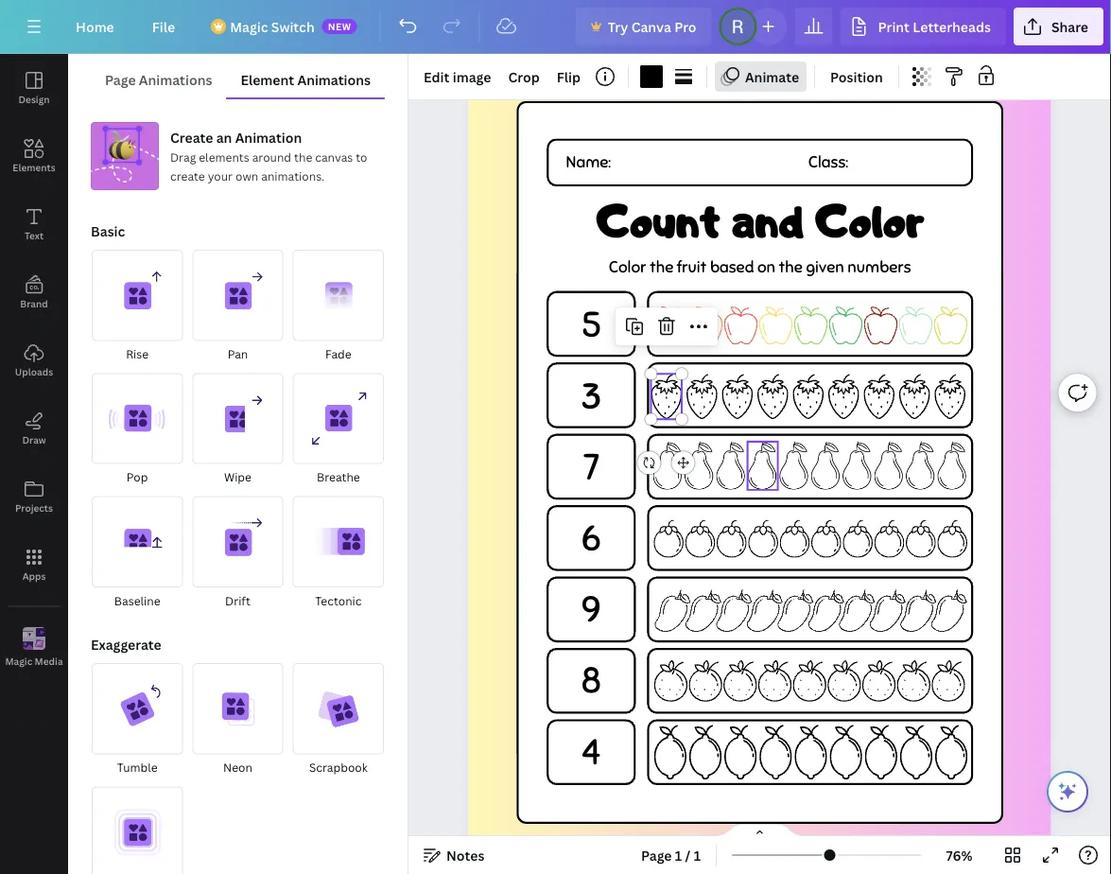Task type: locate. For each thing, give the bounding box(es) containing it.
elements
[[13, 161, 56, 174]]

0 horizontal spatial 1
[[675, 846, 682, 864]]

on
[[757, 257, 776, 277]]

0 horizontal spatial magic
[[5, 655, 32, 668]]

scrapbook image
[[293, 663, 384, 754]]

color
[[815, 191, 924, 249], [609, 257, 646, 277]]

fade button
[[292, 249, 385, 365]]

file
[[152, 18, 175, 35]]

wipe button
[[191, 372, 284, 488]]

animations down file popup button
[[139, 70, 212, 88]]

page animations button
[[91, 61, 226, 97]]

breathe
[[317, 469, 360, 485]]

drift
[[225, 593, 251, 608]]

animations down "new"
[[297, 70, 371, 88]]

try
[[608, 18, 628, 35]]

text button
[[0, 190, 68, 258]]

page left /
[[641, 846, 672, 864]]

1 horizontal spatial magic
[[230, 18, 268, 35]]

0 vertical spatial magic
[[230, 18, 268, 35]]

pop
[[127, 469, 148, 485]]

fade
[[325, 346, 352, 362]]

the up animations.
[[294, 149, 312, 165]]

magic inside "main" menu bar
[[230, 18, 268, 35]]

the right on
[[779, 257, 803, 277]]

the
[[294, 149, 312, 165], [650, 257, 674, 277], [779, 257, 803, 277]]

wipe
[[224, 469, 252, 485]]

scrapbook
[[309, 759, 368, 775]]

1 vertical spatial color
[[609, 257, 646, 277]]

1 horizontal spatial page
[[641, 846, 672, 864]]

2 1 from the left
[[694, 846, 701, 864]]

count
[[596, 191, 721, 249]]

0 vertical spatial color
[[815, 191, 924, 249]]

tumble
[[117, 759, 158, 775]]

tectonic image
[[293, 496, 384, 587]]

switch
[[271, 18, 315, 35]]

color the fruit based on the given numbers
[[609, 257, 911, 277]]

magic for magic switch
[[230, 18, 268, 35]]

edit image button
[[416, 61, 499, 92]]

based
[[710, 257, 754, 277]]

pan button
[[191, 249, 284, 365]]

share button
[[1014, 8, 1104, 45]]

magic inside button
[[5, 655, 32, 668]]

0 horizontal spatial color
[[609, 257, 646, 277]]

an
[[216, 128, 232, 146]]

1 vertical spatial magic
[[5, 655, 32, 668]]

1 horizontal spatial the
[[650, 257, 674, 277]]

page
[[105, 70, 136, 88], [641, 846, 672, 864]]

page inside button
[[105, 70, 136, 88]]

1 animations from the left
[[139, 70, 212, 88]]

2 animations from the left
[[297, 70, 371, 88]]

create
[[170, 128, 213, 146]]

position
[[831, 68, 883, 86]]

1 1 from the left
[[675, 846, 682, 864]]

page for page 1 / 1
[[641, 846, 672, 864]]

color up 'numbers'
[[815, 191, 924, 249]]

animations
[[139, 70, 212, 88], [297, 70, 371, 88]]

uploads
[[15, 365, 53, 378]]

and
[[732, 191, 804, 249]]

pan
[[228, 346, 248, 362]]

4
[[582, 730, 601, 774]]

numbers
[[848, 257, 911, 277]]

0 horizontal spatial the
[[294, 149, 312, 165]]

7
[[583, 445, 600, 490]]

magic left media on the left bottom of the page
[[5, 655, 32, 668]]

rise
[[126, 346, 149, 362]]

tumble image
[[92, 663, 183, 754]]

scrapbook button
[[292, 662, 385, 778]]

drag
[[170, 149, 196, 165]]

magic media button
[[0, 614, 68, 682]]

flip button
[[549, 61, 588, 92]]

wipe image
[[192, 373, 283, 464]]

home link
[[61, 8, 129, 45]]

0 vertical spatial page
[[105, 70, 136, 88]]

canvas
[[315, 149, 353, 165]]

9
[[581, 587, 601, 632]]

to
[[356, 149, 368, 165]]

design button
[[0, 54, 68, 122]]

animations inside 'button'
[[297, 70, 371, 88]]

the left fruit
[[650, 257, 674, 277]]

1 right /
[[694, 846, 701, 864]]

color down the count
[[609, 257, 646, 277]]

canva assistant image
[[1057, 780, 1079, 803]]

letterheads
[[913, 18, 991, 35]]

1 horizontal spatial animations
[[297, 70, 371, 88]]

1 vertical spatial page
[[641, 846, 672, 864]]

animations for element animations
[[297, 70, 371, 88]]

your
[[208, 168, 233, 184]]

elements
[[199, 149, 249, 165]]

try canva pro button
[[576, 8, 712, 45]]

try canva pro
[[608, 18, 697, 35]]

projects
[[15, 501, 53, 514]]

animations inside button
[[139, 70, 212, 88]]

0 horizontal spatial animations
[[139, 70, 212, 88]]

magic for magic media
[[5, 655, 32, 668]]

apps
[[22, 569, 46, 582]]

magic left switch
[[230, 18, 268, 35]]

pop image
[[92, 373, 183, 464]]

1 left /
[[675, 846, 682, 864]]

the inside create an animation drag elements around the canvas to create your own animations.
[[294, 149, 312, 165]]

0 horizontal spatial page
[[105, 70, 136, 88]]

1 horizontal spatial 1
[[694, 846, 701, 864]]

3
[[581, 374, 602, 419]]

baseline button
[[91, 495, 184, 611]]

uploads button
[[0, 326, 68, 394]]

crop button
[[501, 61, 547, 92]]

neon button
[[191, 662, 284, 778]]

5
[[581, 303, 601, 348]]

1
[[675, 846, 682, 864], [694, 846, 701, 864]]

tectonic button
[[292, 495, 385, 611]]

element animations
[[241, 70, 371, 88]]

magic
[[230, 18, 268, 35], [5, 655, 32, 668]]

page down home
[[105, 70, 136, 88]]

pro
[[675, 18, 697, 35]]



Task type: vqa. For each thing, say whether or not it's contained in the screenshot.
Book Cover
no



Task type: describe. For each thing, give the bounding box(es) containing it.
tectonic
[[315, 593, 362, 608]]

image
[[453, 68, 491, 86]]

notes button
[[416, 840, 492, 870]]

print
[[878, 18, 910, 35]]

baseline
[[114, 593, 160, 608]]

rise button
[[91, 249, 184, 365]]

fruit
[[677, 257, 707, 277]]

2 horizontal spatial the
[[779, 257, 803, 277]]

/
[[685, 846, 691, 864]]

projects button
[[0, 463, 68, 531]]

baseline image
[[92, 496, 183, 587]]

6
[[581, 516, 601, 561]]

show pages image
[[715, 823, 805, 838]]

crop
[[508, 68, 540, 86]]

76%
[[946, 846, 973, 864]]

animate button
[[715, 61, 807, 92]]

brand button
[[0, 258, 68, 326]]

magic switch
[[230, 18, 315, 35]]

drift image
[[192, 496, 283, 587]]

media
[[35, 655, 63, 668]]

given
[[806, 257, 844, 277]]

magic media
[[5, 655, 63, 668]]

page animations
[[105, 70, 212, 88]]

draw
[[22, 433, 46, 446]]

share
[[1052, 18, 1089, 35]]

class:
[[808, 152, 848, 173]]

side panel tab list
[[0, 54, 68, 682]]

element animations button
[[226, 61, 385, 97]]

new
[[328, 20, 352, 33]]

stomp image
[[92, 786, 183, 874]]

apps button
[[0, 531, 68, 599]]

pop button
[[91, 372, 184, 488]]

animations.
[[261, 168, 325, 184]]

name:
[[566, 152, 611, 173]]

drift button
[[191, 495, 284, 611]]

count and color
[[596, 191, 924, 249]]

breathe image
[[293, 373, 384, 464]]

rise image
[[92, 250, 183, 341]]

brand
[[20, 297, 48, 310]]

animations for page animations
[[139, 70, 212, 88]]

exaggerate
[[91, 635, 161, 653]]

8
[[581, 659, 601, 703]]

own
[[236, 168, 259, 184]]

neon
[[223, 759, 253, 775]]

canva
[[632, 18, 672, 35]]

draw button
[[0, 394, 68, 463]]

#000000 image
[[640, 65, 663, 88]]

position button
[[823, 61, 891, 92]]

breathe button
[[292, 372, 385, 488]]

76% button
[[929, 840, 990, 870]]

file button
[[137, 8, 190, 45]]

#000000 image
[[640, 65, 663, 88]]

edit image
[[424, 68, 491, 86]]

create an animation drag elements around the canvas to create your own animations.
[[170, 128, 368, 184]]

element
[[241, 70, 294, 88]]

create
[[170, 168, 205, 184]]

pan image
[[192, 250, 283, 341]]

design
[[18, 93, 50, 105]]

edit
[[424, 68, 450, 86]]

1 horizontal spatial color
[[815, 191, 924, 249]]

main menu bar
[[0, 0, 1111, 54]]

text
[[24, 229, 44, 242]]

page 1 / 1
[[641, 846, 701, 864]]

page for page animations
[[105, 70, 136, 88]]

neon image
[[192, 663, 283, 754]]

around
[[252, 149, 291, 165]]

print letterheads button
[[841, 8, 1006, 45]]

tumble button
[[91, 662, 184, 778]]

elements button
[[0, 122, 68, 190]]

print letterheads
[[878, 18, 991, 35]]

fade image
[[293, 250, 384, 341]]

basic
[[91, 222, 125, 240]]



